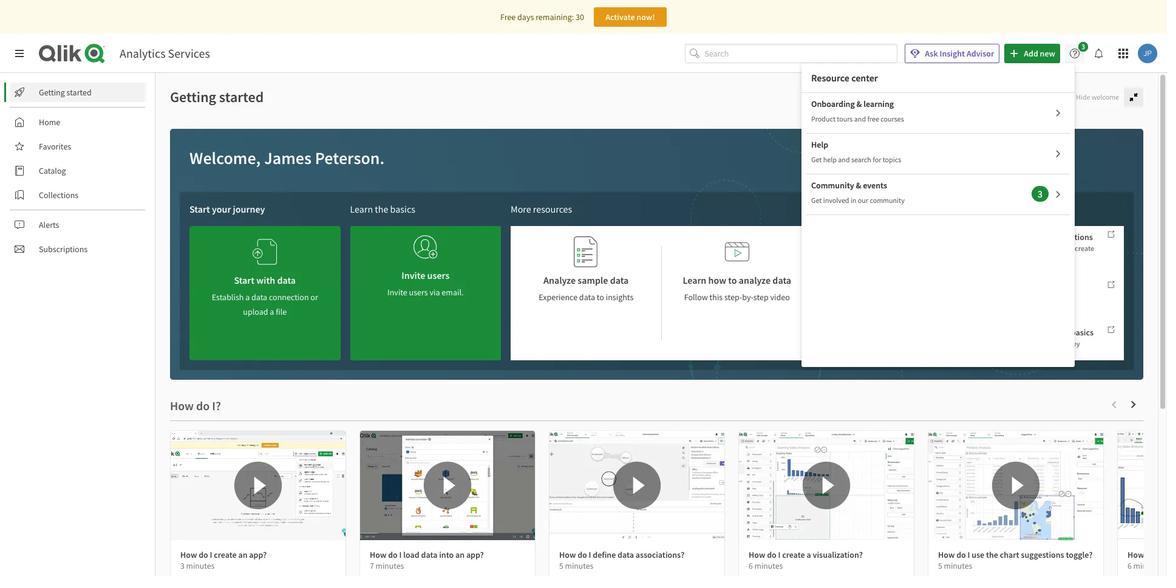 Task type: vqa. For each thing, say whether or not it's contained in the screenshot.


Task type: locate. For each thing, give the bounding box(es) containing it.
getting up home
[[39, 87, 65, 98]]

1 vertical spatial the
[[1058, 327, 1070, 338]]

topics
[[883, 155, 902, 164]]

users left via
[[409, 287, 428, 298]]

how do i define data associations? element
[[560, 549, 685, 560]]

2 app? from the left
[[467, 549, 484, 560]]

i inside how do i load data into an app? 7 minutes
[[400, 549, 402, 560]]

how inside how do i load data into an app? 7 minutes
[[370, 549, 387, 560]]

0 horizontal spatial with
[[257, 274, 275, 286]]

and right help
[[839, 155, 850, 164]]

0 vertical spatial in
[[851, 196, 857, 205]]

2 an from the left
[[456, 549, 465, 560]]

invite left via
[[388, 287, 408, 298]]

activate now!
[[606, 12, 655, 22]]

data inside how do i load data into an app? 7 minutes
[[421, 549, 438, 560]]

2 horizontal spatial started
[[998, 232, 1024, 242]]

0 horizontal spatial to
[[597, 292, 605, 303]]

& for community
[[856, 180, 862, 191]]

5 inside how do i use the chart suggestions toggle? 5 minutes
[[939, 561, 943, 571]]

onboarding beyond the basics continue your learning journey
[[983, 327, 1094, 348]]

minutes down use
[[945, 561, 973, 571]]

0 vertical spatial onboarding
[[812, 98, 855, 109]]

learn inside learn how to analyze data follow this step-by-step video
[[683, 274, 707, 286]]

free
[[868, 114, 880, 123]]

into
[[439, 549, 454, 560]]

do inside how do i use the chart suggestions toggle? 5 minutes
[[957, 549, 967, 560]]

with up the apps
[[1026, 232, 1042, 242]]

basics right beyond
[[1072, 327, 1094, 338]]

started inside get started with visualizations learn about apps and how to create one
[[998, 232, 1024, 242]]

0 horizontal spatial learn
[[350, 203, 373, 215]]

6 down how do i create a visualization? element
[[749, 561, 753, 571]]

0 horizontal spatial 6
[[749, 561, 753, 571]]

1 vertical spatial in
[[1162, 549, 1168, 560]]

how for how do i create a visualization?
[[749, 549, 766, 560]]

2 5 from the left
[[939, 561, 943, 571]]

a left file
[[270, 306, 274, 317]]

1 horizontal spatial the
[[987, 549, 999, 560]]

& down center
[[857, 98, 862, 109]]

0 vertical spatial start
[[190, 203, 210, 215]]

1 vertical spatial get
[[812, 196, 822, 205]]

0 horizontal spatial learning
[[864, 98, 894, 109]]

1 app? from the left
[[249, 549, 267, 560]]

video
[[771, 292, 790, 303]]

1 horizontal spatial and
[[855, 114, 867, 123]]

0 horizontal spatial an
[[238, 549, 248, 560]]

1 vertical spatial 3
[[180, 561, 185, 571]]

how do i use the chart suggestions toggle? element
[[939, 549, 1093, 560]]

2 horizontal spatial to
[[1068, 244, 1074, 253]]

how up 'this'
[[709, 274, 727, 286]]

2 horizontal spatial the
[[1058, 327, 1070, 338]]

6 how from the left
[[1128, 549, 1145, 560]]

1 vertical spatial a
[[270, 306, 274, 317]]

1 horizontal spatial getting
[[170, 88, 216, 106]]

and inside the onboarding & learning product tours and free courses
[[855, 114, 867, 123]]

data
[[277, 274, 296, 286], [610, 274, 629, 286], [773, 274, 792, 286], [252, 292, 267, 303], [580, 292, 595, 303], [421, 549, 438, 560], [618, 549, 634, 560]]

your down welcome,
[[212, 203, 231, 215]]

do for how do i create a visualization?
[[768, 549, 777, 560]]

1 vertical spatial to
[[729, 274, 737, 286]]

hide
[[1077, 92, 1091, 101]]

a left the visualization?
[[807, 549, 812, 560]]

one
[[983, 255, 995, 264]]

getting
[[39, 87, 65, 98], [170, 88, 216, 106]]

community
[[870, 196, 905, 205]]

5
[[560, 561, 564, 571], [939, 561, 943, 571]]

0 horizontal spatial how
[[709, 274, 727, 286]]

3 inside 3 "dropdown button"
[[1082, 42, 1086, 51]]

started inside getting started link
[[67, 87, 92, 98]]

step
[[754, 292, 769, 303]]

4 do from the left
[[768, 549, 777, 560]]

a for start
[[246, 292, 250, 303]]

do inside how do i create a visualization? 6 minutes
[[768, 549, 777, 560]]

and left free
[[855, 114, 867, 123]]

basics up invite users image
[[390, 203, 416, 215]]

getting inside getting started link
[[39, 87, 65, 98]]

onboarding up product
[[812, 98, 855, 109]]

learn for learn the basics
[[350, 203, 373, 215]]

how down visualizations
[[1053, 244, 1066, 253]]

0 horizontal spatial in
[[851, 196, 857, 205]]

0 vertical spatial with
[[1026, 232, 1042, 242]]

the down "peterson."
[[375, 203, 389, 215]]

get inside 'community & events get involved in our community'
[[812, 196, 822, 205]]

with
[[1026, 232, 1042, 242], [257, 274, 275, 286]]

do inside how do i create an app? 3 minutes
[[199, 549, 208, 560]]

3 i from the left
[[589, 549, 592, 560]]

minutes down how do i create a visualization? element
[[755, 561, 783, 571]]

how for how do i in
[[1128, 549, 1145, 560]]

do for how do i define data associations?
[[578, 549, 587, 560]]

0 horizontal spatial a
[[246, 292, 250, 303]]

the
[[375, 203, 389, 215], [1058, 327, 1070, 338], [987, 549, 999, 560]]

minutes down how do i create an app? element
[[186, 561, 215, 571]]

0 vertical spatial invite
[[402, 269, 426, 281]]

do inside how do i define data associations? 5 minutes
[[578, 549, 587, 560]]

the inside onboarding beyond the basics continue your learning journey
[[1058, 327, 1070, 338]]

1 horizontal spatial learn
[[683, 274, 707, 286]]

get left involved
[[812, 196, 822, 205]]

analytics
[[120, 46, 166, 61]]

learn up the one
[[983, 244, 1001, 253]]

collections link
[[10, 185, 146, 205]]

6 i from the left
[[1158, 549, 1160, 560]]

0 horizontal spatial 3
[[180, 561, 185, 571]]

1 vertical spatial your
[[1014, 339, 1028, 348]]

5 do from the left
[[957, 549, 967, 560]]

3 minutes from the left
[[565, 561, 594, 571]]

1 vertical spatial &
[[856, 180, 862, 191]]

minutes down how do i interact with visualizations? element
[[1134, 561, 1163, 571]]

to
[[1068, 244, 1074, 253], [729, 274, 737, 286], [597, 292, 605, 303]]

get left help
[[812, 155, 822, 164]]

0 horizontal spatial getting started
[[39, 87, 92, 98]]

do inside how do i load data into an app? 7 minutes
[[388, 549, 398, 560]]

a for how
[[807, 549, 812, 560]]

0 horizontal spatial the
[[375, 203, 389, 215]]

1 vertical spatial and
[[839, 155, 850, 164]]

invite down invite users image
[[402, 269, 426, 281]]

how inside how do i use the chart suggestions toggle? 5 minutes
[[939, 549, 955, 560]]

invite
[[402, 269, 426, 281], [388, 287, 408, 298]]

start up establish
[[234, 274, 255, 286]]

6 minutes from the left
[[1134, 561, 1163, 571]]

0 vertical spatial a
[[246, 292, 250, 303]]

and
[[855, 114, 867, 123], [839, 155, 850, 164], [1039, 244, 1051, 253]]

how inside how do i define data associations? 5 minutes
[[560, 549, 576, 560]]

0 vertical spatial to
[[1068, 244, 1074, 253]]

2 vertical spatial to
[[597, 292, 605, 303]]

more resources
[[511, 203, 573, 215]]

get up the one
[[983, 232, 996, 242]]

invite users image
[[414, 231, 438, 263]]

2 do from the left
[[388, 549, 398, 560]]

1 horizontal spatial basics
[[1072, 327, 1094, 338]]

0 vertical spatial users
[[428, 269, 450, 281]]

hide welcome image
[[1130, 92, 1139, 102]]

file
[[276, 306, 287, 317]]

0 horizontal spatial getting
[[39, 87, 65, 98]]

started
[[67, 87, 92, 98], [219, 88, 264, 106], [998, 232, 1024, 242]]

how inside get started with visualizations learn about apps and how to create one
[[1053, 244, 1066, 253]]

0 vertical spatial &
[[857, 98, 862, 109]]

1 how from the left
[[180, 549, 197, 560]]

now!
[[637, 12, 655, 22]]

& inside the onboarding & learning product tours and free courses
[[857, 98, 862, 109]]

searchbar element
[[686, 44, 898, 63]]

onboarding inside onboarding beyond the basics continue your learning journey
[[983, 327, 1027, 338]]

your right continue
[[1014, 339, 1028, 348]]

apps
[[1023, 244, 1038, 253]]

our
[[858, 196, 869, 205]]

how for how do i use the chart suggestions toggle?
[[939, 549, 955, 560]]

2 minutes from the left
[[376, 561, 404, 571]]

1 horizontal spatial an
[[456, 549, 465, 560]]

0 vertical spatial and
[[855, 114, 867, 123]]

resource center
[[812, 72, 879, 84]]

how do i load data into an app? image
[[360, 431, 535, 540]]

1 minutes from the left
[[186, 561, 215, 571]]

0 vertical spatial 3
[[1082, 42, 1086, 51]]

2 how from the left
[[370, 549, 387, 560]]

& inside 'community & events get involved in our community'
[[856, 180, 862, 191]]

onboarding & learning product tours and free courses
[[812, 98, 905, 123]]

collections
[[39, 190, 79, 201]]

1 horizontal spatial with
[[1026, 232, 1042, 242]]

a up upload
[[246, 292, 250, 303]]

peterson.
[[315, 147, 385, 169]]

1 6 from the left
[[749, 561, 753, 571]]

0 horizontal spatial journey
[[233, 203, 265, 215]]

a
[[246, 292, 250, 303], [270, 306, 274, 317], [807, 549, 812, 560]]

insights
[[606, 292, 634, 303]]

getting started link
[[10, 83, 146, 102]]

0 vertical spatial get
[[812, 155, 822, 164]]

1 horizontal spatial your
[[1014, 339, 1028, 348]]

6
[[749, 561, 753, 571], [1128, 561, 1133, 571]]

2 horizontal spatial create
[[1076, 244, 1095, 253]]

a inside how do i create a visualization? 6 minutes
[[807, 549, 812, 560]]

minutes inside how do i create a visualization? 6 minutes
[[755, 561, 783, 571]]

1 horizontal spatial how
[[1053, 244, 1066, 253]]

1 an from the left
[[238, 549, 248, 560]]

3 do from the left
[[578, 549, 587, 560]]

0 vertical spatial learn
[[350, 203, 373, 215]]

0 horizontal spatial started
[[67, 87, 92, 98]]

data up video
[[773, 274, 792, 286]]

4 minutes from the left
[[755, 561, 783, 571]]

analytics services element
[[120, 46, 210, 61]]

visualizations
[[1044, 232, 1094, 242]]

i
[[210, 549, 212, 560], [400, 549, 402, 560], [589, 549, 592, 560], [779, 549, 781, 560], [968, 549, 971, 560], [1158, 549, 1160, 560]]

1 vertical spatial learn
[[983, 244, 1001, 253]]

minutes right 7
[[376, 561, 404, 571]]

1 horizontal spatial app?
[[467, 549, 484, 560]]

getting inside welcome, james peterson. main content
[[170, 88, 216, 106]]

learning up free
[[864, 98, 894, 109]]

welcome, james peterson.
[[190, 147, 385, 169]]

2 vertical spatial get
[[983, 232, 996, 242]]

1 horizontal spatial 5
[[939, 561, 943, 571]]

journey
[[233, 203, 265, 215], [1057, 339, 1081, 348]]

3
[[1082, 42, 1086, 51], [180, 561, 185, 571]]

1 horizontal spatial started
[[219, 88, 264, 106]]

0 horizontal spatial app?
[[249, 549, 267, 560]]

create inside how do i create an app? 3 minutes
[[214, 549, 237, 560]]

how inside how do i in 6 minutes
[[1128, 549, 1145, 560]]

minutes down define
[[565, 561, 594, 571]]

0 horizontal spatial onboarding
[[812, 98, 855, 109]]

& up the our at the top
[[856, 180, 862, 191]]

do for how do i use the chart suggestions toggle?
[[957, 549, 967, 560]]

1 vertical spatial basics
[[1072, 327, 1094, 338]]

onboarding for onboarding beyond the basics
[[983, 327, 1027, 338]]

2 horizontal spatial learn
[[983, 244, 1001, 253]]

0 vertical spatial basics
[[390, 203, 416, 215]]

0 horizontal spatial your
[[212, 203, 231, 215]]

how for how do i create an app?
[[180, 549, 197, 560]]

learn up follow
[[683, 274, 707, 286]]

learn inside get started with visualizations learn about apps and how to create one
[[983, 244, 1001, 253]]

how do i create a visualization? image
[[739, 431, 914, 540]]

1 vertical spatial journey
[[1057, 339, 1081, 348]]

1 do from the left
[[199, 549, 208, 560]]

2 6 from the left
[[1128, 561, 1133, 571]]

1 vertical spatial learning
[[1029, 339, 1055, 348]]

3 how from the left
[[560, 549, 576, 560]]

for
[[873, 155, 882, 164]]

&
[[857, 98, 862, 109], [856, 180, 862, 191]]

3 right new
[[1082, 42, 1086, 51]]

1 horizontal spatial learning
[[1029, 339, 1055, 348]]

do for how do i create an app?
[[199, 549, 208, 560]]

1 vertical spatial with
[[257, 274, 275, 286]]

experience
[[539, 292, 578, 303]]

journey inside onboarding beyond the basics continue your learning journey
[[1057, 339, 1081, 348]]

3 inside how do i create an app? 3 minutes
[[180, 561, 185, 571]]

5 i from the left
[[968, 549, 971, 560]]

the right use
[[987, 549, 999, 560]]

1 horizontal spatial 3
[[1082, 42, 1086, 51]]

to inside learn how to analyze data follow this step-by-step video
[[729, 274, 737, 286]]

0 horizontal spatial 5
[[560, 561, 564, 571]]

1 horizontal spatial to
[[729, 274, 737, 286]]

how do i define data associations? 5 minutes
[[560, 549, 685, 571]]

i inside how do i create a visualization? 6 minutes
[[779, 549, 781, 560]]

1 horizontal spatial 6
[[1128, 561, 1133, 571]]

2 vertical spatial a
[[807, 549, 812, 560]]

data right define
[[618, 549, 634, 560]]

to up the step-
[[729, 274, 737, 286]]

getting started up home link
[[39, 87, 92, 98]]

0 horizontal spatial basics
[[390, 203, 416, 215]]

i inside how do i use the chart suggestions toggle? 5 minutes
[[968, 549, 971, 560]]

via
[[430, 287, 440, 298]]

navigation pane element
[[0, 78, 155, 264]]

how do i interact with visualizations? image
[[1119, 431, 1168, 540]]

6 do from the left
[[1147, 549, 1156, 560]]

users up via
[[428, 269, 450, 281]]

catalog link
[[10, 161, 146, 180]]

0 vertical spatial how
[[1053, 244, 1066, 253]]

onboarding inside the onboarding & learning product tours and free courses
[[812, 98, 855, 109]]

basics
[[390, 203, 416, 215], [1072, 327, 1094, 338]]

how do i in 6 minutes
[[1128, 549, 1168, 571]]

in
[[851, 196, 857, 205], [1162, 549, 1168, 560]]

get inside help get help and search for topics
[[812, 155, 822, 164]]

5 minutes from the left
[[945, 561, 973, 571]]

an
[[238, 549, 248, 560], [456, 549, 465, 560]]

0 vertical spatial your
[[212, 203, 231, 215]]

create inside how do i create a visualization? 6 minutes
[[783, 549, 806, 560]]

start inside start with data establish a data connection or upload a file
[[234, 274, 255, 286]]

1 5 from the left
[[560, 561, 564, 571]]

2 horizontal spatial and
[[1039, 244, 1051, 253]]

app?
[[249, 549, 267, 560], [467, 549, 484, 560]]

how inside how do i create an app? 3 minutes
[[180, 549, 197, 560]]

2 vertical spatial learn
[[683, 274, 707, 286]]

1 vertical spatial start
[[234, 274, 255, 286]]

getting started down services
[[170, 88, 264, 106]]

1 horizontal spatial getting started
[[170, 88, 264, 106]]

3 down how do i create an app? element
[[180, 561, 185, 571]]

learn down "peterson."
[[350, 203, 373, 215]]

& for onboarding
[[857, 98, 862, 109]]

2 i from the left
[[400, 549, 402, 560]]

2 vertical spatial and
[[1039, 244, 1051, 253]]

to inside analyze sample data experience data to insights
[[597, 292, 605, 303]]

Search text field
[[705, 44, 898, 63]]

data left into
[[421, 549, 438, 560]]

associations?
[[636, 549, 685, 560]]

get
[[812, 155, 822, 164], [812, 196, 822, 205], [983, 232, 996, 242]]

1 i from the left
[[210, 549, 212, 560]]

home link
[[10, 112, 146, 132]]

minutes inside how do i create an app? 3 minutes
[[186, 561, 215, 571]]

do
[[199, 549, 208, 560], [388, 549, 398, 560], [578, 549, 587, 560], [768, 549, 777, 560], [957, 549, 967, 560], [1147, 549, 1156, 560]]

4 i from the left
[[779, 549, 781, 560]]

how
[[1053, 244, 1066, 253], [709, 274, 727, 286]]

1 horizontal spatial in
[[1162, 549, 1168, 560]]

how do i create a visualization? element
[[749, 549, 863, 560]]

start for with
[[234, 274, 255, 286]]

and right the apps
[[1039, 244, 1051, 253]]

ask
[[926, 48, 939, 59]]

1 horizontal spatial onboarding
[[983, 327, 1027, 338]]

onboarding up continue
[[983, 327, 1027, 338]]

learning
[[864, 98, 894, 109], [1029, 339, 1055, 348]]

i for how do i in
[[1158, 549, 1160, 560]]

courses
[[881, 114, 905, 123]]

i for how do i define data associations?
[[589, 549, 592, 560]]

0 horizontal spatial start
[[190, 203, 210, 215]]

search
[[852, 155, 872, 164]]

the right beyond
[[1058, 327, 1070, 338]]

i inside how do i create an app? 3 minutes
[[210, 549, 212, 560]]

create inside get started with visualizations learn about apps and how to create one
[[1076, 244, 1095, 253]]

with down start with data image
[[257, 274, 275, 286]]

getting down services
[[170, 88, 216, 106]]

alerts
[[39, 219, 59, 230]]

1 vertical spatial how
[[709, 274, 727, 286]]

0 vertical spatial learning
[[864, 98, 894, 109]]

close sidebar menu image
[[15, 49, 24, 58]]

getting started inside welcome, james peterson. main content
[[170, 88, 264, 106]]

to down the sample
[[597, 292, 605, 303]]

1 vertical spatial onboarding
[[983, 327, 1027, 338]]

how inside how do i create a visualization? 6 minutes
[[749, 549, 766, 560]]

i inside how do i in 6 minutes
[[1158, 549, 1160, 560]]

5 how from the left
[[939, 549, 955, 560]]

0 horizontal spatial create
[[214, 549, 237, 560]]

i for how do i create a visualization?
[[779, 549, 781, 560]]

4 how from the left
[[749, 549, 766, 560]]

2 vertical spatial the
[[987, 549, 999, 560]]

to down visualizations
[[1068, 244, 1074, 253]]

about
[[1003, 244, 1021, 253]]

2 horizontal spatial a
[[807, 549, 812, 560]]

start down welcome,
[[190, 203, 210, 215]]

1 horizontal spatial start
[[234, 274, 255, 286]]

0 vertical spatial the
[[375, 203, 389, 215]]

6 down how do i interact with visualizations? element
[[1128, 561, 1133, 571]]

do inside how do i in 6 minutes
[[1147, 549, 1156, 560]]

learning down beyond
[[1029, 339, 1055, 348]]

1 horizontal spatial journey
[[1057, 339, 1081, 348]]

alerts link
[[10, 215, 146, 235]]

start with data establish a data connection or upload a file
[[212, 274, 318, 317]]

the inside how do i use the chart suggestions toggle? 5 minutes
[[987, 549, 999, 560]]

1 horizontal spatial create
[[783, 549, 806, 560]]

and inside help get help and search for topics
[[839, 155, 850, 164]]

how inside learn how to analyze data follow this step-by-step video
[[709, 274, 727, 286]]

0 horizontal spatial and
[[839, 155, 850, 164]]

i inside how do i define data associations? 5 minutes
[[589, 549, 592, 560]]



Task type: describe. For each thing, give the bounding box(es) containing it.
sample
[[578, 274, 609, 286]]

i for how do i load data into an app?
[[400, 549, 402, 560]]

analyze sample data experience data to insights
[[539, 274, 634, 303]]

follow
[[685, 292, 708, 303]]

how do i define data associations? image
[[550, 431, 725, 540]]

learn the basics
[[350, 203, 416, 215]]

tours
[[838, 114, 853, 123]]

start your journey
[[190, 203, 265, 215]]

community
[[812, 180, 855, 191]]

your inside onboarding beyond the basics continue your learning journey
[[1014, 339, 1028, 348]]

learning inside onboarding beyond the basics continue your learning journey
[[1029, 339, 1055, 348]]

chart
[[1001, 549, 1020, 560]]

services
[[168, 46, 210, 61]]

new
[[1041, 48, 1056, 59]]

get inside get started with visualizations learn about apps and how to create one
[[983, 232, 996, 242]]

getting started inside navigation pane element
[[39, 87, 92, 98]]

create for how do i create an app?
[[214, 549, 237, 560]]

catalog
[[39, 165, 66, 176]]

beyond
[[1029, 327, 1056, 338]]

use
[[972, 549, 985, 560]]

how do i create an app? 3 minutes
[[180, 549, 267, 571]]

how do i create a visualization? 6 minutes
[[749, 549, 863, 571]]

learn for learn how to analyze data follow this step-by-step video
[[683, 274, 707, 286]]

3 button
[[1066, 42, 1093, 63]]

i for how do i create an app?
[[210, 549, 212, 560]]

visualization?
[[813, 549, 863, 560]]

hide welcome
[[1077, 92, 1120, 101]]

5 inside how do i define data associations? 5 minutes
[[560, 561, 564, 571]]

add new
[[1025, 48, 1056, 59]]

help
[[824, 155, 837, 164]]

help
[[812, 139, 829, 150]]

6 inside how do i in 6 minutes
[[1128, 561, 1133, 571]]

step-
[[725, 292, 743, 303]]

toggle?
[[1067, 549, 1093, 560]]

continue
[[983, 339, 1012, 348]]

start with data image
[[253, 236, 277, 268]]

define
[[593, 549, 616, 560]]

center
[[852, 72, 879, 84]]

i for how do i use the chart suggestions toggle?
[[968, 549, 971, 560]]

email.
[[442, 287, 464, 298]]

with inside start with data establish a data connection or upload a file
[[257, 274, 275, 286]]

learn how to analyze data follow this step-by-step video
[[683, 274, 792, 303]]

analytics services
[[120, 46, 210, 61]]

0 vertical spatial journey
[[233, 203, 265, 215]]

1 horizontal spatial a
[[270, 306, 274, 317]]

days
[[518, 12, 534, 22]]

learning inside the onboarding & learning product tours and free courses
[[864, 98, 894, 109]]

or
[[311, 292, 318, 303]]

welcome, james peterson. main content
[[156, 73, 1168, 576]]

favorites link
[[10, 137, 146, 156]]

subscriptions link
[[10, 239, 146, 259]]

data up connection
[[277, 274, 296, 286]]

1 vertical spatial users
[[409, 287, 428, 298]]

activate now! link
[[594, 7, 667, 27]]

6 inside how do i create a visualization? 6 minutes
[[749, 561, 753, 571]]

data up upload
[[252, 292, 267, 303]]

james
[[264, 147, 312, 169]]

analyze
[[544, 274, 576, 286]]

minutes inside how do i define data associations? 5 minutes
[[565, 561, 594, 571]]

data down the sample
[[580, 292, 595, 303]]

minutes inside how do i in 6 minutes
[[1134, 561, 1163, 571]]

an inside how do i load data into an app? 7 minutes
[[456, 549, 465, 560]]

home
[[39, 117, 60, 128]]

start for your
[[190, 203, 210, 215]]

app? inside how do i load data into an app? 7 minutes
[[467, 549, 484, 560]]

how for how do i load data into an app?
[[370, 549, 387, 560]]

an inside how do i create an app? 3 minutes
[[238, 549, 248, 560]]

basics inside onboarding beyond the basics continue your learning journey
[[1072, 327, 1094, 338]]

how do i create an app? element
[[180, 549, 267, 560]]

learn how to analyze data image
[[725, 236, 750, 268]]

with inside get started with visualizations learn about apps and how to create one
[[1026, 232, 1042, 242]]

more
[[511, 203, 531, 215]]

how do i interact with visualizations? element
[[1128, 549, 1168, 560]]

advisor
[[967, 48, 995, 59]]

subscriptions
[[39, 244, 88, 255]]

in inside 'community & events get involved in our community'
[[851, 196, 857, 205]]

data inside learn how to analyze data follow this step-by-step video
[[773, 274, 792, 286]]

help get help and search for topics
[[812, 139, 902, 164]]

how for how do i define data associations?
[[560, 549, 576, 560]]

james peterson image
[[1139, 44, 1158, 63]]

in inside how do i in 6 minutes
[[1162, 549, 1168, 560]]

to inside get started with visualizations learn about apps and how to create one
[[1068, 244, 1074, 253]]

app? inside how do i create an app? 3 minutes
[[249, 549, 267, 560]]

add new button
[[1005, 44, 1061, 63]]

how do i load data into an app? element
[[370, 549, 484, 560]]

ask insight advisor button
[[906, 44, 1000, 63]]

free days remaining: 30
[[501, 12, 585, 22]]

welcome,
[[190, 147, 261, 169]]

load
[[404, 549, 420, 560]]

free
[[501, 12, 516, 22]]

remaining:
[[536, 12, 574, 22]]

data up insights
[[610, 274, 629, 286]]

how do i create an app? image
[[171, 431, 346, 540]]

connection
[[269, 292, 309, 303]]

add
[[1025, 48, 1039, 59]]

how do i use the chart suggestions toggle? 5 minutes
[[939, 549, 1093, 571]]

do for how do i in
[[1147, 549, 1156, 560]]

favorites
[[39, 141, 71, 152]]

and inside get started with visualizations learn about apps and how to create one
[[1039, 244, 1051, 253]]

by-
[[743, 292, 754, 303]]

analyze sample data image
[[574, 236, 599, 268]]

minutes inside how do i use the chart suggestions toggle? 5 minutes
[[945, 561, 973, 571]]

welcome
[[1092, 92, 1120, 101]]

ask insight advisor
[[926, 48, 995, 59]]

minutes inside how do i load data into an app? 7 minutes
[[376, 561, 404, 571]]

upload
[[243, 306, 268, 317]]

data inside how do i define data associations? 5 minutes
[[618, 549, 634, 560]]

get started with visualizations learn about apps and how to create one
[[983, 232, 1095, 264]]

create for how do i create a visualization?
[[783, 549, 806, 560]]

insight
[[940, 48, 966, 59]]

analyze
[[739, 274, 771, 286]]

do for how do i load data into an app?
[[388, 549, 398, 560]]

activate
[[606, 12, 635, 22]]

1 vertical spatial invite
[[388, 287, 408, 298]]

how do i use the chart suggestions toggle? image
[[929, 431, 1104, 540]]

onboarding for onboarding & learning
[[812, 98, 855, 109]]

7
[[370, 561, 374, 571]]

community & events get involved in our community
[[812, 180, 905, 205]]

this
[[710, 292, 723, 303]]

events
[[864, 180, 888, 191]]

involved
[[824, 196, 850, 205]]

suggestions
[[1022, 549, 1065, 560]]



